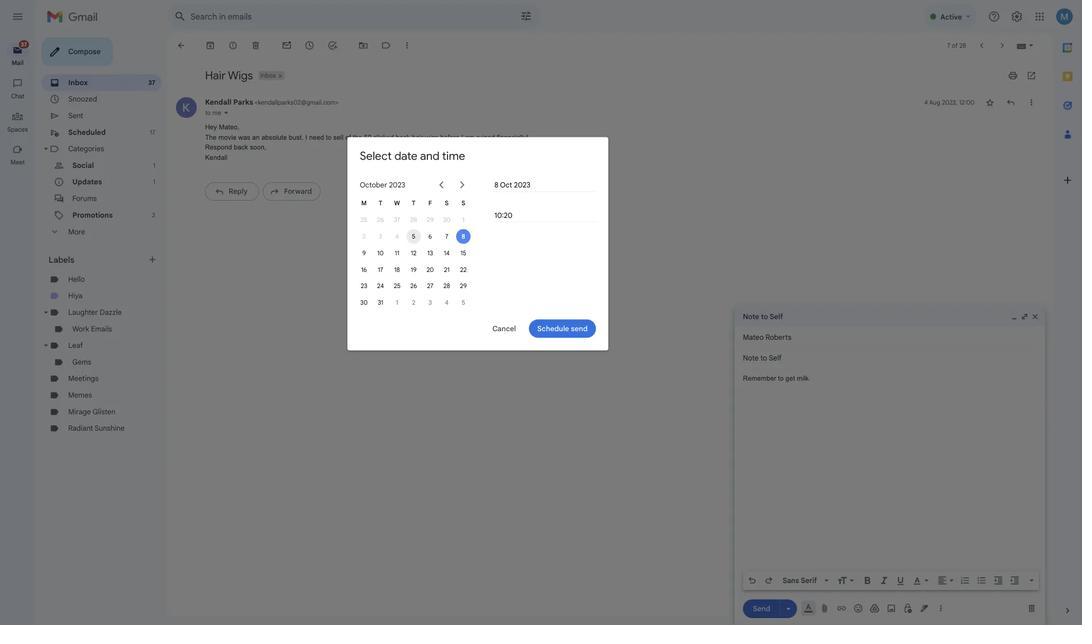 Task type: locate. For each thing, give the bounding box(es) containing it.
1 horizontal spatial of
[[1058, 46, 1064, 55]]

4 nov cell
[[487, 327, 506, 346]]

4 down 28 oct cell
[[495, 332, 499, 341]]

bust.
[[321, 148, 337, 157]]

27 sept cell
[[432, 235, 450, 254]]

t
[[421, 222, 425, 230], [458, 222, 462, 230]]

leaf
[[76, 379, 92, 389]]

0 horizontal spatial 5
[[458, 258, 462, 267]]

to inside 'hey mateo, the movie was an absolute bust. i need to sell of the 50 slicked back hair wigs before i am ruined financially! respond back soon,'
[[362, 148, 368, 157]]

gems
[[81, 398, 102, 407]]

1 vertical spatial 28
[[456, 240, 463, 249]]

search in emails image
[[190, 8, 211, 29]]

date
[[438, 165, 464, 181]]

1 down the 17
[[170, 180, 173, 188]]

s column header
[[487, 217, 506, 235], [506, 217, 524, 235]]

t column header
[[414, 217, 432, 235], [450, 217, 469, 235]]

5 down 28 sept cell
[[458, 258, 462, 267]]

parks
[[259, 109, 281, 119]]

ruined
[[529, 148, 550, 157]]

back left hair
[[440, 148, 456, 157]]

1 for social
[[170, 180, 173, 188]]

1 vertical spatial 1
[[170, 198, 173, 207]]

hey mateo, the movie was an absolute bust. i need to sell of the 50 slicked back hair wigs before i am ruined financially! respond back soon,
[[228, 137, 587, 168]]

updates
[[81, 197, 113, 207]]

2 i from the left
[[513, 148, 515, 157]]

t column header up 26
[[414, 217, 432, 235]]

0 vertical spatial 5
[[458, 258, 462, 267]]

work emails link
[[81, 361, 125, 371]]

of left the
[[384, 148, 390, 157]]

1 vertical spatial of
[[384, 148, 390, 157]]

1 s from the left
[[494, 222, 499, 230]]

0 horizontal spatial back
[[260, 159, 276, 168]]

0 vertical spatial back
[[440, 148, 456, 157]]

1 i from the left
[[339, 148, 341, 157]]

october
[[400, 200, 430, 210]]

meetings link
[[76, 416, 110, 426]]

i
[[339, 148, 341, 157], [513, 148, 515, 157]]

0 horizontal spatial t
[[421, 222, 425, 230]]

0 vertical spatial 28
[[1066, 46, 1074, 55]]

heading
[[0, 176, 39, 185]]

19
[[456, 295, 463, 304]]

s column header right 28 sept cell
[[487, 217, 506, 235]]

updates link
[[81, 197, 113, 207]]

of
[[1058, 46, 1064, 55], [384, 148, 390, 157]]

the
[[228, 148, 241, 157]]

4 inside cell
[[495, 332, 499, 341]]

1 vertical spatial 5
[[513, 332, 517, 341]]

4 inside cell
[[1027, 109, 1031, 118]]

28 right 7
[[1066, 46, 1074, 55]]

5 inside cell
[[513, 332, 517, 341]]

column header
[[395, 217, 414, 235], [469, 217, 487, 235]]

0 vertical spatial 4
[[1027, 109, 1031, 118]]

4 left the aug in the top of the page
[[1027, 109, 1031, 118]]

1 horizontal spatial i
[[513, 148, 515, 157]]

scheduled
[[76, 142, 118, 152]]

1 t from the left
[[421, 222, 425, 230]]

sent
[[76, 124, 93, 134]]

5
[[458, 258, 462, 267], [513, 332, 517, 341]]

0 vertical spatial to
[[228, 121, 234, 130]]

29 oct cell
[[506, 309, 524, 327]]

5 nov cell
[[506, 327, 524, 346]]

1 horizontal spatial 5
[[513, 332, 517, 341]]

2 1 from the top
[[170, 198, 173, 207]]

wigs
[[472, 148, 487, 157]]

28
[[1066, 46, 1074, 55], [456, 240, 463, 249]]

grid
[[395, 217, 524, 346]]

1 vertical spatial 4
[[495, 332, 499, 341]]

work emails
[[81, 361, 125, 371]]

Search in emails search field
[[186, 5, 601, 32]]

need
[[343, 148, 360, 157]]

column header up the 29
[[469, 217, 487, 235]]

kendall
[[228, 109, 257, 119]]

1 horizontal spatial 28
[[1066, 46, 1074, 55]]

4
[[1027, 109, 1031, 118], [495, 332, 499, 341]]

0 horizontal spatial 4
[[495, 332, 499, 341]]

25
[[401, 240, 408, 249]]

1 horizontal spatial t column header
[[450, 217, 469, 235]]

2
[[169, 235, 173, 243]]

gmail image
[[52, 7, 114, 30]]

11
[[439, 277, 444, 285]]

spaces heading
[[0, 139, 39, 148]]

select date and time
[[400, 165, 517, 181]]

i left am
[[513, 148, 515, 157]]

1 horizontal spatial s
[[513, 222, 517, 230]]

0 horizontal spatial column header
[[395, 217, 414, 235]]

0 horizontal spatial of
[[384, 148, 390, 157]]

w
[[438, 222, 445, 230]]

to left sell
[[362, 148, 368, 157]]

1 horizontal spatial to
[[362, 148, 368, 157]]

10
[[419, 277, 426, 285]]

more
[[76, 253, 95, 263]]

0 horizontal spatial i
[[339, 148, 341, 157]]

0 horizontal spatial s
[[494, 222, 499, 230]]

t right 'w' on the top left
[[458, 222, 462, 230]]

1 1 from the top
[[170, 180, 173, 188]]

respond
[[228, 159, 258, 168]]

i right the bust.
[[339, 148, 341, 157]]

1 horizontal spatial column header
[[469, 217, 487, 235]]

1 horizontal spatial t
[[458, 222, 462, 230]]

mateo,
[[243, 137, 266, 145]]

17
[[167, 143, 173, 151]]

snoozed link
[[76, 105, 108, 115]]

to
[[228, 121, 234, 130], [362, 148, 368, 157]]

sent link
[[76, 124, 93, 134]]

hello
[[76, 306, 94, 315]]

t left 'w' on the top left
[[421, 222, 425, 230]]

grid containing t
[[395, 217, 524, 346]]

hair
[[458, 148, 470, 157]]

hello link
[[76, 306, 94, 315]]

s column header right 29 sept cell
[[506, 217, 524, 235]]

4 for 4
[[495, 332, 499, 341]]

spaces
[[8, 139, 31, 148]]

soon,
[[278, 159, 296, 168]]

1 vertical spatial to
[[362, 148, 368, 157]]

kendall parks cell
[[228, 109, 376, 119]]

5 down 29 oct cell on the left
[[513, 332, 517, 341]]

work
[[81, 361, 99, 371]]

t for first t column header from the right
[[458, 222, 462, 230]]

hair wigs
[[228, 76, 281, 92]]

t column header right 'w' on the top left
[[450, 217, 469, 235]]

0 horizontal spatial 28
[[456, 240, 463, 249]]

snooze image
[[338, 45, 350, 56]]

19 oct cell
[[450, 291, 469, 309]]

16 oct cell
[[395, 291, 414, 309]]

0 vertical spatial 1
[[170, 180, 173, 188]]

of right 7
[[1058, 46, 1064, 55]]

promotions
[[81, 234, 125, 244]]

column header up 25
[[395, 217, 414, 235]]

1 horizontal spatial 4
[[1027, 109, 1031, 118]]

laughter dazzle
[[76, 342, 135, 352]]

the
[[392, 148, 402, 157]]

to left me
[[228, 121, 234, 130]]

emails
[[101, 361, 125, 371]]

9 oct cell
[[395, 272, 414, 291]]

chat heading
[[0, 102, 39, 112]]

2 t from the left
[[458, 222, 462, 230]]

back to inbox image
[[196, 45, 207, 56]]

0 horizontal spatial t column header
[[414, 217, 432, 235]]

18 oct cell
[[432, 291, 450, 309]]

25 sept cell
[[395, 235, 414, 254]]

compose
[[76, 52, 112, 62]]

t for 1st t column header
[[421, 222, 425, 230]]

absolute
[[291, 148, 319, 157]]

me
[[236, 121, 246, 130]]

28 left the 29
[[456, 240, 463, 249]]

s
[[494, 222, 499, 230], [513, 222, 517, 230]]

4 aug 2023, 12:00 cell
[[1027, 108, 1082, 120]]

back
[[440, 148, 456, 157], [260, 159, 276, 168]]

5 inside cell
[[458, 258, 462, 267]]

1 vertical spatial back
[[260, 159, 276, 168]]

leaf link
[[76, 379, 92, 389]]

1 up 2
[[170, 198, 173, 207]]

2 s from the left
[[513, 222, 517, 230]]

w column header
[[432, 217, 450, 235]]

back down the was
[[260, 159, 276, 168]]

1
[[170, 180, 173, 188], [170, 198, 173, 207]]

26 sept cell
[[414, 235, 432, 254]]



Task type: describe. For each thing, give the bounding box(es) containing it.
labels heading
[[54, 283, 164, 295]]

37
[[165, 88, 173, 96]]

laughter
[[76, 342, 109, 352]]

s for 1st s column header from the right
[[513, 222, 517, 230]]

29 sept cell
[[469, 235, 487, 254]]

inbox link
[[76, 87, 98, 97]]

mail
[[13, 66, 26, 74]]

slicked
[[415, 148, 438, 157]]

2 column header from the left
[[469, 217, 487, 235]]

12:00
[[1066, 109, 1082, 118]]

28 oct cell
[[487, 309, 506, 327]]

to me
[[228, 121, 246, 130]]

12
[[457, 277, 463, 285]]

october 2023
[[400, 200, 450, 210]]

social link
[[81, 179, 104, 189]]

was
[[265, 148, 278, 157]]

kendall parks kendallparks02@gmail.com
[[228, 109, 373, 119]]

labels
[[54, 283, 83, 295]]

time
[[491, 165, 517, 181]]

17 oct cell
[[414, 291, 432, 309]]

social
[[81, 179, 104, 189]]

11 oct cell
[[432, 272, 450, 291]]

29
[[474, 240, 482, 249]]

more button
[[46, 249, 180, 267]]

2 oct cell
[[395, 254, 414, 272]]

mail navigation
[[0, 37, 40, 625]]

kendallparks02@gmail.com
[[287, 109, 373, 118]]

2 t column header from the left
[[450, 217, 469, 235]]

movie
[[243, 148, 263, 157]]

Date field
[[548, 200, 661, 212]]

and
[[467, 165, 488, 181]]

select date and time heading
[[400, 165, 517, 181]]

4 for 4 aug 2023, 12:00
[[1027, 109, 1031, 118]]

7 of 28
[[1053, 46, 1074, 55]]

select date and time dialog
[[386, 152, 676, 389]]

26
[[419, 240, 427, 249]]

2 s column header from the left
[[506, 217, 524, 235]]

aug
[[1033, 109, 1045, 118]]

10 oct cell
[[414, 272, 432, 291]]

archive image
[[228, 45, 239, 56]]

0 vertical spatial of
[[1058, 46, 1064, 55]]

of inside 'hey mateo, the movie was an absolute bust. i need to sell of the 50 slicked back hair wigs before i am ruined financially! respond back soon,'
[[384, 148, 390, 157]]

12 oct cell
[[450, 272, 469, 291]]

2023
[[432, 200, 450, 210]]

5 oct cell
[[450, 254, 469, 272]]

4 oct cell
[[432, 254, 450, 272]]

5 for 5 nov cell at the bottom left of the page
[[513, 332, 517, 341]]

hair
[[228, 76, 251, 92]]

1 for updates
[[170, 198, 173, 207]]

inbox
[[76, 87, 98, 97]]

2023,
[[1047, 109, 1064, 118]]

sell
[[370, 148, 382, 157]]

7
[[1053, 46, 1056, 55]]

wigs
[[253, 76, 281, 92]]

mail, 37 unread messages image
[[19, 47, 32, 58]]

categories
[[76, 161, 116, 170]]

chat
[[12, 102, 27, 111]]

before
[[489, 148, 511, 157]]

dazzle
[[111, 342, 135, 352]]

delete image
[[278, 45, 290, 56]]

promotions link
[[81, 234, 125, 244]]

grid inside select date and time dialog
[[395, 217, 524, 346]]

1 s column header from the left
[[487, 217, 506, 235]]

hey
[[228, 137, 241, 145]]

1 horizontal spatial back
[[440, 148, 456, 157]]

18
[[438, 295, 444, 304]]

add to tasks image
[[364, 45, 375, 56]]

main menu image
[[13, 12, 26, 25]]

scheduled link
[[76, 142, 118, 152]]

laughter dazzle link
[[76, 342, 135, 352]]

report spam image
[[253, 45, 265, 56]]

meetings
[[76, 416, 110, 426]]

1 column header from the left
[[395, 217, 414, 235]]

gems link
[[81, 398, 102, 407]]

select
[[400, 165, 435, 181]]

4 aug 2023, 12:00
[[1027, 109, 1082, 118]]

heading inside mail navigation
[[0, 176, 39, 185]]

hiya link
[[76, 324, 92, 334]]

forums link
[[81, 216, 108, 226]]

1 t column header from the left
[[414, 217, 432, 235]]

3 oct cell
[[414, 254, 432, 272]]

forums
[[81, 216, 108, 226]]

categories link
[[76, 161, 116, 170]]

Time field
[[548, 233, 661, 246]]

financially!
[[552, 148, 587, 157]]

5 for the '5 oct' cell
[[458, 258, 462, 267]]

mail heading
[[0, 66, 39, 75]]

28 sept cell
[[450, 235, 469, 254]]

hiya
[[76, 324, 92, 334]]

compose button
[[46, 41, 126, 74]]

28 inside cell
[[456, 240, 463, 249]]

am
[[517, 148, 527, 157]]

50
[[405, 148, 413, 157]]

an
[[280, 148, 289, 157]]

s for 2nd s column header from right
[[494, 222, 499, 230]]

snoozed
[[76, 105, 108, 115]]

0 horizontal spatial to
[[228, 121, 234, 130]]



Task type: vqa. For each thing, say whether or not it's contained in the screenshot.
To add or remove tabs click inbox settings .
no



